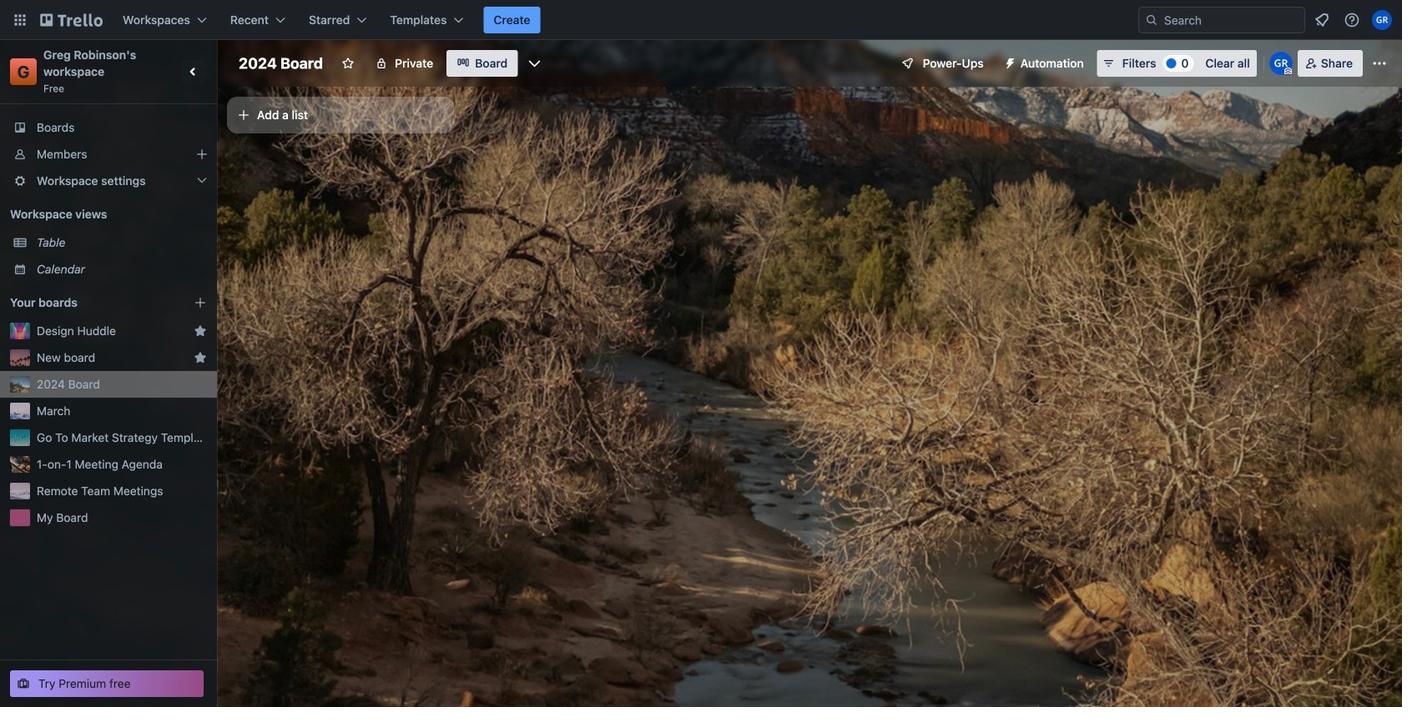 Task type: locate. For each thing, give the bounding box(es) containing it.
add board image
[[194, 296, 207, 310]]

0 notifications image
[[1312, 10, 1332, 30]]

star or unstar board image
[[342, 57, 355, 70]]

0 vertical spatial starred icon image
[[194, 325, 207, 338]]

customize views image
[[526, 55, 543, 72]]

greg robinson (gregrobinson96) image
[[1269, 52, 1293, 75]]

1 vertical spatial starred icon image
[[194, 351, 207, 365]]

1 starred icon image from the top
[[194, 325, 207, 338]]

search image
[[1145, 13, 1159, 27]]

your boards with 8 items element
[[10, 293, 169, 313]]

starred icon image
[[194, 325, 207, 338], [194, 351, 207, 365]]



Task type: vqa. For each thing, say whether or not it's contained in the screenshot.
Show menu image
yes



Task type: describe. For each thing, give the bounding box(es) containing it.
open information menu image
[[1344, 12, 1361, 28]]

2 starred icon image from the top
[[194, 351, 207, 365]]

sm image
[[997, 50, 1021, 73]]

back to home image
[[40, 7, 103, 33]]

primary element
[[0, 0, 1402, 40]]

workspace navigation collapse icon image
[[182, 60, 205, 83]]

Search field
[[1139, 7, 1305, 33]]

show menu image
[[1371, 55, 1388, 72]]

Board name text field
[[230, 50, 331, 77]]

this member is an admin of this board. image
[[1284, 68, 1292, 75]]

greg robinson (gregrobinson96) image
[[1372, 10, 1392, 30]]



